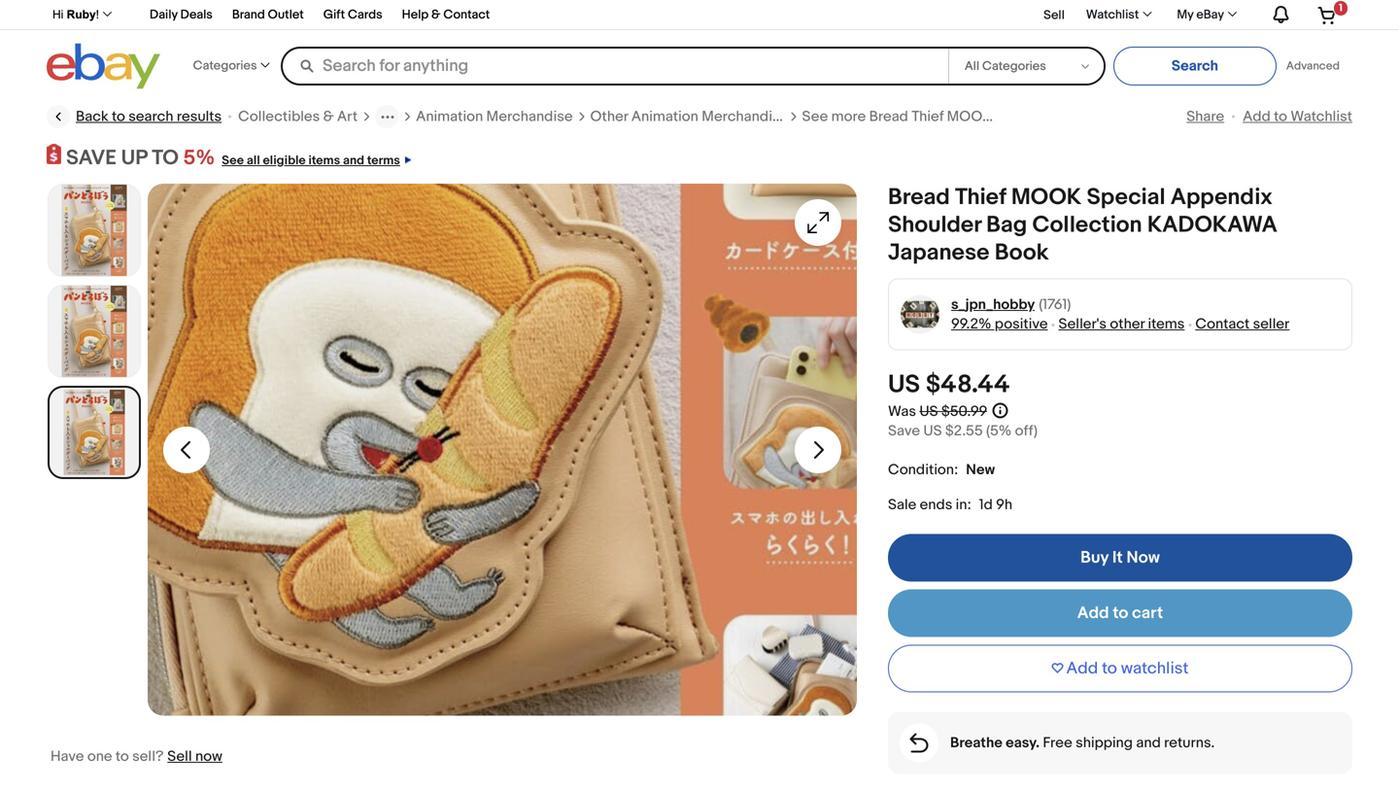 Task type: describe. For each thing, give the bounding box(es) containing it.
free
[[1043, 735, 1073, 752]]

1 merchandise from the left
[[487, 108, 573, 125]]

it
[[1113, 548, 1124, 568]]

my ebay link
[[1167, 3, 1246, 27]]

ends
[[920, 496, 953, 514]]

ebay
[[1197, 7, 1225, 22]]

add for add to cart
[[1078, 603, 1110, 624]]

advanced
[[1287, 59, 1341, 73]]

eligible
[[263, 153, 306, 168]]

& for collectibles
[[323, 108, 334, 125]]

(5%
[[987, 422, 1012, 440]]

add to watchlist button
[[889, 645, 1353, 693]]

results
[[177, 108, 222, 125]]

items inside 'link'
[[309, 153, 340, 168]]

buy
[[1081, 548, 1109, 568]]

add to cart
[[1078, 603, 1164, 624]]

categories button
[[193, 45, 270, 87]]

art
[[337, 108, 358, 125]]

have one to sell? sell now
[[51, 748, 222, 766]]

easy.
[[1006, 735, 1040, 752]]

brand
[[232, 7, 265, 22]]

see more bread thief mook book special appendix shoulde... link
[[803, 107, 1219, 126]]

off)
[[1016, 422, 1038, 440]]

see for see all eligible items and terms
[[222, 153, 244, 168]]

to for watchlist
[[1103, 659, 1118, 679]]

(1761)
[[1039, 296, 1072, 314]]

1 link
[[1307, 0, 1350, 28]]

cart
[[1133, 603, 1164, 624]]

ebay home image
[[47, 43, 160, 89]]

shoulde...
[[1154, 108, 1219, 125]]

up
[[121, 145, 147, 171]]

sale
[[889, 496, 917, 514]]

collectibles & art link
[[238, 107, 358, 126]]

9h
[[997, 496, 1013, 514]]

seller's other items link
[[1059, 316, 1185, 333]]

1
[[1340, 2, 1343, 14]]

and for terms
[[343, 153, 365, 168]]

add for add to watchlist
[[1067, 659, 1099, 679]]

deals
[[180, 7, 213, 22]]

collectibles
[[238, 108, 320, 125]]

collectibles & art
[[238, 108, 358, 125]]

save us $2.55 (5% off)
[[889, 422, 1038, 440]]

s_jpn_hobby link
[[952, 295, 1036, 315]]

brand outlet
[[232, 7, 304, 22]]

thief inside bread thief mook special appendix shoulder bag collection kadokawa japanese book
[[956, 184, 1007, 212]]

have
[[51, 748, 84, 766]]

animation merchandise link
[[416, 107, 573, 126]]

mook inside bread thief mook special appendix shoulder bag collection kadokawa japanese book
[[1012, 184, 1082, 212]]

ruby
[[67, 8, 96, 21]]

us for was
[[920, 403, 939, 420]]

condition:
[[889, 461, 959, 479]]

new
[[967, 461, 996, 479]]

now
[[1127, 548, 1161, 568]]

bread thief mook special appendix shoulder bag collection kadokawa japanese book
[[889, 184, 1278, 267]]

sell link
[[1035, 8, 1074, 23]]

watchlist link
[[1076, 3, 1161, 27]]

none submit inside banner
[[1114, 47, 1277, 86]]

1 horizontal spatial contact
[[1196, 316, 1250, 333]]

5%
[[183, 145, 215, 171]]

was us $50.99
[[889, 403, 988, 420]]

1 vertical spatial items
[[1149, 316, 1185, 333]]

share button
[[1187, 108, 1225, 125]]

other
[[1111, 316, 1145, 333]]

$2.55
[[946, 422, 983, 440]]

see all eligible items and terms link
[[215, 145, 411, 171]]

gift cards link
[[324, 4, 383, 27]]

sale ends in: 1d 9h
[[889, 496, 1013, 514]]

help & contact link
[[402, 4, 490, 27]]

contact inside account 'navigation'
[[444, 7, 490, 22]]

one
[[87, 748, 112, 766]]

0 vertical spatial book
[[996, 108, 1030, 125]]

buy it now
[[1081, 548, 1161, 568]]

buy it now link
[[889, 534, 1353, 582]]

breathe easy. free shipping and returns.
[[951, 735, 1215, 752]]

kadokawa
[[1148, 212, 1278, 239]]

& for help
[[432, 7, 441, 22]]

bag
[[987, 212, 1028, 239]]

notifications image
[[1270, 5, 1292, 24]]

0 vertical spatial us
[[889, 370, 921, 400]]

animation merchandise
[[416, 108, 573, 125]]

help
[[402, 7, 429, 22]]

see for see more bread thief mook book special appendix shoulde...
[[803, 108, 829, 125]]

add to watchlist link
[[1244, 108, 1353, 125]]

1 animation from the left
[[416, 108, 483, 125]]

positive
[[995, 316, 1048, 333]]

was
[[889, 403, 917, 420]]

watchlist
[[1122, 659, 1189, 679]]

picture 3 of 3 image
[[50, 388, 139, 477]]

shipping
[[1076, 735, 1134, 752]]

99.2%
[[952, 316, 992, 333]]



Task type: vqa. For each thing, say whether or not it's contained in the screenshot.
Shop for Shop all 428
no



Task type: locate. For each thing, give the bounding box(es) containing it.
sell left the now
[[167, 748, 192, 766]]

1 horizontal spatial thief
[[956, 184, 1007, 212]]

add to watchlist
[[1067, 659, 1189, 679]]

2 animation from the left
[[632, 108, 699, 125]]

add left cart at the right of the page
[[1078, 603, 1110, 624]]

None submit
[[1114, 47, 1277, 86]]

shoulder
[[889, 212, 982, 239]]

banner containing daily deals
[[42, 0, 1353, 94]]

$48.44
[[926, 370, 1010, 400]]

1 horizontal spatial special
[[1087, 184, 1166, 212]]

0 horizontal spatial items
[[309, 153, 340, 168]]

1 vertical spatial appendix
[[1171, 184, 1273, 212]]

categories
[[193, 58, 257, 73]]

brand outlet link
[[232, 4, 304, 27]]

add for add to watchlist
[[1244, 108, 1271, 125]]

99.2% positive link
[[952, 316, 1048, 333]]

1 horizontal spatial merchandise
[[702, 108, 789, 125]]

1 vertical spatial bread
[[889, 184, 951, 212]]

0 vertical spatial add
[[1244, 108, 1271, 125]]

0 horizontal spatial animation
[[416, 108, 483, 125]]

us right was
[[920, 403, 939, 420]]

bread inside bread thief mook special appendix shoulder bag collection kadokawa japanese book
[[889, 184, 951, 212]]

book
[[996, 108, 1030, 125], [995, 239, 1050, 267]]

2 vertical spatial add
[[1067, 659, 1099, 679]]

sell?
[[132, 748, 164, 766]]

condition: new
[[889, 461, 996, 479]]

other
[[591, 108, 628, 125]]

1 vertical spatial book
[[995, 239, 1050, 267]]

1 vertical spatial watchlist
[[1291, 108, 1353, 125]]

us for save
[[924, 422, 943, 440]]

0 vertical spatial &
[[432, 7, 441, 22]]

daily deals
[[150, 7, 213, 22]]

and left terms
[[343, 153, 365, 168]]

bread right more
[[870, 108, 909, 125]]

0 horizontal spatial see
[[222, 153, 244, 168]]

and inside 'link'
[[343, 153, 365, 168]]

back to search results
[[76, 108, 222, 125]]

1 horizontal spatial see
[[803, 108, 829, 125]]

book inside bread thief mook special appendix shoulder bag collection kadokawa japanese book
[[995, 239, 1050, 267]]

add inside add to cart link
[[1078, 603, 1110, 624]]

watchlist down advanced link
[[1291, 108, 1353, 125]]

0 horizontal spatial appendix
[[1086, 108, 1151, 125]]

hi
[[52, 8, 64, 21]]

see
[[803, 108, 829, 125], [222, 153, 244, 168]]

s_jpn_hobby (1761)
[[952, 296, 1072, 314]]

& right help
[[432, 7, 441, 22]]

add to cart link
[[889, 590, 1353, 637]]

s_jpn_hobby
[[952, 296, 1036, 314]]

picture 2 of 3 image
[[49, 286, 140, 377]]

us up was
[[889, 370, 921, 400]]

see left more
[[803, 108, 829, 125]]

0 vertical spatial see
[[803, 108, 829, 125]]

to for watchlist
[[1275, 108, 1288, 125]]

s_jpn_hobby image
[[901, 295, 941, 335]]

1 horizontal spatial items
[[1149, 316, 1185, 333]]

0 horizontal spatial and
[[343, 153, 365, 168]]

to
[[112, 108, 125, 125], [1275, 108, 1288, 125], [1113, 603, 1129, 624], [1103, 659, 1118, 679], [116, 748, 129, 766]]

breathe
[[951, 735, 1003, 752]]

1 vertical spatial sell
[[167, 748, 192, 766]]

1 horizontal spatial watchlist
[[1291, 108, 1353, 125]]

0 horizontal spatial thief
[[912, 108, 944, 125]]

sell left watchlist link at the right top
[[1044, 8, 1065, 23]]

back to search results link
[[47, 105, 222, 128]]

0 vertical spatial thief
[[912, 108, 944, 125]]

bread
[[870, 108, 909, 125], [889, 184, 951, 212]]

seller's other items
[[1059, 316, 1185, 333]]

0 horizontal spatial contact
[[444, 7, 490, 22]]

1 horizontal spatial animation
[[632, 108, 699, 125]]

items right "eligible"
[[309, 153, 340, 168]]

all
[[247, 153, 260, 168]]

items
[[309, 153, 340, 168], [1149, 316, 1185, 333]]

to left watchlist
[[1103, 659, 1118, 679]]

1 vertical spatial thief
[[956, 184, 1007, 212]]

0 horizontal spatial &
[[323, 108, 334, 125]]

bread up japanese at the top of page
[[889, 184, 951, 212]]

see left all
[[222, 153, 244, 168]]

and for returns.
[[1137, 735, 1161, 752]]

1 vertical spatial us
[[920, 403, 939, 420]]

other animation merchandise link
[[591, 107, 789, 126]]

1 horizontal spatial and
[[1137, 735, 1161, 752]]

add down add to cart
[[1067, 659, 1099, 679]]

!
[[96, 8, 99, 21]]

0 horizontal spatial sell
[[167, 748, 192, 766]]

seller's
[[1059, 316, 1107, 333]]

1 vertical spatial and
[[1137, 735, 1161, 752]]

my
[[1178, 7, 1194, 22]]

appendix inside bread thief mook special appendix shoulder bag collection kadokawa japanese book
[[1171, 184, 1273, 212]]

cards
[[348, 7, 383, 22]]

to down the advanced
[[1275, 108, 1288, 125]]

appendix left shoulde... at the top of the page
[[1086, 108, 1151, 125]]

0 horizontal spatial mook
[[947, 108, 992, 125]]

account navigation
[[42, 0, 1353, 30]]

contact right help
[[444, 7, 490, 22]]

now
[[195, 748, 222, 766]]

and
[[343, 153, 365, 168], [1137, 735, 1161, 752]]

2 merchandise from the left
[[702, 108, 789, 125]]

0 vertical spatial special
[[1033, 108, 1083, 125]]

1 vertical spatial contact
[[1196, 316, 1250, 333]]

sell now link
[[167, 748, 222, 766]]

outlet
[[268, 7, 304, 22]]

0 horizontal spatial special
[[1033, 108, 1083, 125]]

merchandise
[[487, 108, 573, 125], [702, 108, 789, 125]]

2 vertical spatial us
[[924, 422, 943, 440]]

0 vertical spatial sell
[[1044, 8, 1065, 23]]

see all eligible items and terms
[[222, 153, 400, 168]]

1 horizontal spatial &
[[432, 7, 441, 22]]

0 vertical spatial contact
[[444, 7, 490, 22]]

0 horizontal spatial watchlist
[[1087, 7, 1140, 22]]

picture 1 of 3 image
[[49, 185, 140, 276]]

thief up japanese at the top of page
[[956, 184, 1007, 212]]

hi ruby !
[[52, 8, 99, 21]]

1 horizontal spatial appendix
[[1171, 184, 1273, 212]]

my ebay
[[1178, 7, 1225, 22]]

watchlist
[[1087, 7, 1140, 22], [1291, 108, 1353, 125]]

1 horizontal spatial sell
[[1044, 8, 1065, 23]]

special inside bread thief mook special appendix shoulder bag collection kadokawa japanese book
[[1087, 184, 1166, 212]]

contact seller link
[[1196, 316, 1290, 333]]

1 horizontal spatial mook
[[1012, 184, 1082, 212]]

Search for anything text field
[[284, 49, 945, 84]]

0 vertical spatial items
[[309, 153, 340, 168]]

& inside account 'navigation'
[[432, 7, 441, 22]]

& left art
[[323, 108, 334, 125]]

seller
[[1254, 316, 1290, 333]]

to left cart at the right of the page
[[1113, 603, 1129, 624]]

add inside add to watchlist button
[[1067, 659, 1099, 679]]

items right other
[[1149, 316, 1185, 333]]

search
[[129, 108, 174, 125]]

1d
[[980, 496, 993, 514]]

sell inside account 'navigation'
[[1044, 8, 1065, 23]]

and left returns.
[[1137, 735, 1161, 752]]

us down was us $50.99
[[924, 422, 943, 440]]

help & contact
[[402, 7, 490, 22]]

1 vertical spatial mook
[[1012, 184, 1082, 212]]

advanced link
[[1277, 47, 1350, 86]]

in:
[[956, 496, 972, 514]]

gift cards
[[324, 7, 383, 22]]

to for cart
[[1113, 603, 1129, 624]]

see inside "see all eligible items and terms" 'link'
[[222, 153, 244, 168]]

us
[[889, 370, 921, 400], [920, 403, 939, 420], [924, 422, 943, 440]]

to for search
[[112, 108, 125, 125]]

more
[[832, 108, 866, 125]]

sell
[[1044, 8, 1065, 23], [167, 748, 192, 766]]

to right back
[[112, 108, 125, 125]]

to inside button
[[1103, 659, 1118, 679]]

see inside see more bread thief mook book special appendix shoulde... link
[[803, 108, 829, 125]]

save
[[889, 422, 921, 440]]

0 horizontal spatial merchandise
[[487, 108, 573, 125]]

see more bread thief mook book special appendix shoulde...
[[803, 108, 1219, 125]]

collection
[[1033, 212, 1143, 239]]

contact seller
[[1196, 316, 1290, 333]]

daily deals link
[[150, 4, 213, 27]]

watchlist inside account 'navigation'
[[1087, 7, 1140, 22]]

1 vertical spatial special
[[1087, 184, 1166, 212]]

0 vertical spatial watchlist
[[1087, 7, 1140, 22]]

1 vertical spatial add
[[1078, 603, 1110, 624]]

1 vertical spatial &
[[323, 108, 334, 125]]

us $48.44
[[889, 370, 1010, 400]]

to
[[152, 145, 179, 171]]

terms
[[367, 153, 400, 168]]

0 vertical spatial bread
[[870, 108, 909, 125]]

with details__icon image
[[910, 734, 929, 753]]

thief right more
[[912, 108, 944, 125]]

to right one
[[116, 748, 129, 766]]

0 vertical spatial mook
[[947, 108, 992, 125]]

other animation merchandise
[[591, 108, 789, 125]]

banner
[[42, 0, 1353, 94]]

1 vertical spatial see
[[222, 153, 244, 168]]

contact left seller
[[1196, 316, 1250, 333]]

save up to 5%
[[66, 145, 215, 171]]

0 vertical spatial appendix
[[1086, 108, 1151, 125]]

add right share
[[1244, 108, 1271, 125]]

appendix down share
[[1171, 184, 1273, 212]]

watchlist right sell link
[[1087, 7, 1140, 22]]

daily
[[150, 7, 178, 22]]

$50.99
[[942, 403, 988, 420]]

0 vertical spatial and
[[343, 153, 365, 168]]

save
[[66, 145, 117, 171]]



